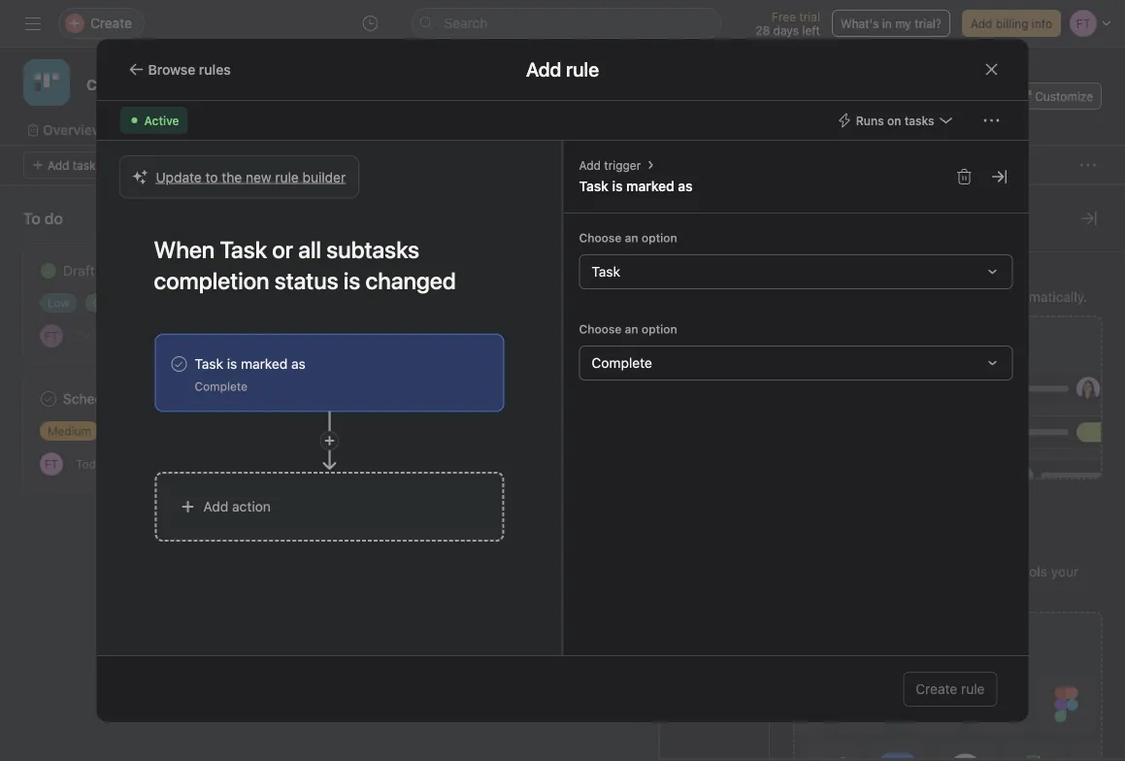 Task type: locate. For each thing, give the bounding box(es) containing it.
oct for share timeline with teammates
[[417, 329, 437, 343]]

1 on track from the left
[[93, 296, 140, 310]]

1 option from the top
[[642, 231, 678, 245]]

ft button down low
[[40, 324, 63, 348]]

1 vertical spatial share
[[358, 263, 395, 279]]

1 vertical spatial add task
[[139, 509, 195, 526]]

0 horizontal spatial marked
[[241, 356, 288, 372]]

1 horizontal spatial add task
[[139, 509, 195, 526]]

section
[[973, 209, 1026, 228]]

1 vertical spatial today
[[76, 458, 109, 471]]

2 option from the top
[[642, 323, 678, 336]]

1 vertical spatial choose
[[579, 323, 622, 336]]

task down done
[[592, 264, 621, 280]]

0 horizontal spatial track
[[112, 296, 140, 310]]

1 choose from the top
[[579, 231, 622, 245]]

add billing info button
[[963, 10, 1062, 37]]

0 vertical spatial today
[[371, 329, 404, 343]]

add rule
[[930, 338, 990, 356]]

completed checkbox up medium
[[37, 388, 60, 411]]

rule down the done
[[963, 338, 990, 356]]

0 horizontal spatial on
[[93, 296, 109, 310]]

today left the 26 at left
[[371, 329, 404, 343]]

1 vertical spatial task
[[592, 264, 621, 280]]

choose for complete
[[579, 323, 622, 336]]

1 vertical spatial ft
[[44, 329, 59, 343]]

as
[[678, 178, 693, 194], [291, 356, 306, 372]]

0 vertical spatial as
[[678, 178, 693, 194]]

active button
[[120, 107, 188, 134]]

share inside share button
[[955, 89, 986, 103]]

ft button
[[40, 324, 63, 348], [40, 453, 63, 476]]

0 vertical spatial complete
[[592, 355, 653, 371]]

days
[[774, 23, 799, 37]]

task
[[579, 178, 609, 194], [592, 264, 621, 280], [195, 356, 223, 372]]

with right timeline
[[451, 263, 477, 279]]

with inside build integrated workflows with the tools your team uses the most.
[[963, 564, 990, 580]]

task inside popup button
[[592, 264, 621, 280]]

0 horizontal spatial on track
[[93, 296, 140, 310]]

complete
[[592, 355, 653, 371], [195, 380, 248, 393]]

1 vertical spatial with
[[963, 564, 990, 580]]

ft left em
[[882, 89, 897, 103]]

oct left 20
[[76, 329, 96, 343]]

1 vertical spatial choose an option
[[579, 323, 678, 336]]

task is marked as down trigger
[[579, 178, 693, 194]]

marked
[[627, 178, 675, 194], [241, 356, 288, 372]]

1 horizontal spatial marked
[[627, 178, 675, 194]]

to left get at the right top
[[861, 289, 873, 305]]

update
[[156, 169, 202, 185]]

track
[[112, 296, 140, 310], [411, 296, 439, 310]]

today down medium
[[76, 458, 109, 471]]

1 vertical spatial add task button
[[23, 500, 295, 535]]

0 vertical spatial task
[[73, 158, 96, 172]]

1 horizontal spatial on
[[392, 296, 408, 310]]

track down project
[[112, 296, 140, 310]]

1 add task button from the top
[[23, 152, 105, 179]]

task up meeting
[[195, 356, 223, 372]]

done
[[967, 289, 998, 305]]

choose for task
[[579, 231, 622, 245]]

1 vertical spatial option
[[642, 323, 678, 336]]

kickoff
[[125, 391, 167, 407]]

customize button
[[1011, 83, 1103, 110]]

0 horizontal spatial oct
[[76, 329, 96, 343]]

add down "work"
[[930, 338, 959, 356]]

completed image
[[37, 259, 60, 283]]

add task down overview
[[48, 158, 96, 172]]

2 horizontal spatial oct
[[417, 329, 437, 343]]

2 on track from the left
[[392, 296, 439, 310]]

2 vertical spatial the
[[862, 585, 882, 601]]

1 ft button from the top
[[40, 324, 63, 348]]

ft for schedule kickoff meeting
[[44, 458, 59, 471]]

left
[[803, 23, 821, 37]]

choose down done
[[579, 231, 622, 245]]

1 completed checkbox from the top
[[37, 259, 60, 283]]

on track
[[93, 296, 140, 310], [392, 296, 439, 310]]

1 choose an option from the top
[[579, 231, 678, 245]]

your right tools
[[1052, 564, 1079, 580]]

1 vertical spatial customize
[[794, 207, 887, 230]]

complete button
[[579, 346, 1014, 381]]

choose an option down done
[[579, 231, 678, 245]]

an right expand icon on the top
[[625, 323, 639, 336]]

add task down 25 at the bottom left of the page
[[139, 509, 195, 526]]

0 horizontal spatial today
[[76, 458, 109, 471]]

share right dependencies "image"
[[358, 263, 395, 279]]

rule right "create"
[[962, 681, 985, 697]]

1 vertical spatial task
[[168, 509, 195, 526]]

0 vertical spatial to
[[206, 169, 218, 185]]

rule inside create rule button
[[962, 681, 985, 697]]

0 vertical spatial is
[[613, 178, 623, 194]]

0 vertical spatial completed checkbox
[[37, 259, 60, 283]]

add task button down overview 'link'
[[23, 152, 105, 179]]

on up today – oct 26
[[392, 296, 408, 310]]

tools
[[1017, 564, 1048, 580]]

1 horizontal spatial share
[[955, 89, 986, 103]]

1 horizontal spatial is
[[613, 178, 623, 194]]

0 vertical spatial marked
[[627, 178, 675, 194]]

add rule button
[[793, 316, 1109, 480]]

ft down low
[[44, 329, 59, 343]]

an down done
[[625, 231, 639, 245]]

1 horizontal spatial oct
[[122, 458, 142, 471]]

0 vertical spatial task is marked as
[[579, 178, 693, 194]]

0 vertical spatial share
[[955, 89, 986, 103]]

ft
[[882, 89, 897, 103], [44, 329, 59, 343], [44, 458, 59, 471]]

expand image
[[558, 330, 569, 342]]

oct left the 26 at left
[[417, 329, 437, 343]]

share button
[[930, 83, 995, 110]]

0 horizontal spatial add task
[[48, 158, 96, 172]]

1 horizontal spatial the
[[862, 585, 882, 601]]

task down add trigger
[[579, 178, 609, 194]]

0 vertical spatial choose an option
[[579, 231, 678, 245]]

2 vertical spatial task
[[195, 356, 223, 372]]

runs on tasks
[[857, 114, 935, 127]]

0 horizontal spatial as
[[291, 356, 306, 372]]

rule right a
[[833, 289, 857, 305]]

choose an option for task
[[579, 231, 678, 245]]

add down overview 'link'
[[48, 158, 69, 172]]

0 vertical spatial ft
[[882, 89, 897, 103]]

2 ft button from the top
[[40, 453, 63, 476]]

choose right expand icon on the top
[[579, 323, 622, 336]]

1 vertical spatial to
[[861, 289, 873, 305]]

customize down info
[[1036, 89, 1094, 103]]

add rule
[[526, 58, 599, 81]]

Completed checkbox
[[37, 259, 60, 283], [37, 388, 60, 411]]

1 horizontal spatial today
[[371, 329, 404, 343]]

task is marked as up meeting
[[195, 356, 306, 372]]

0 vertical spatial your
[[901, 289, 929, 305]]

customize up 'task' popup button
[[794, 207, 887, 230]]

team
[[794, 585, 825, 601]]

with right workflows
[[963, 564, 990, 580]]

an for complete
[[625, 323, 639, 336]]

0 horizontal spatial the
[[222, 169, 242, 185]]

2 choose from the top
[[579, 323, 622, 336]]

brief
[[146, 263, 175, 279]]

2 track from the left
[[411, 296, 439, 310]]

1 horizontal spatial customize
[[1036, 89, 1094, 103]]

ft for draft project brief
[[44, 329, 59, 343]]

track for timeline
[[411, 296, 439, 310]]

track down timeline
[[411, 296, 439, 310]]

2 an from the top
[[625, 323, 639, 336]]

close details image
[[1082, 211, 1098, 226]]

task down overview
[[73, 158, 96, 172]]

with
[[451, 263, 477, 279], [963, 564, 990, 580]]

oct left 25 at the bottom left of the page
[[122, 458, 142, 471]]

0 horizontal spatial is
[[227, 356, 237, 372]]

ft button down medium
[[40, 453, 63, 476]]

on track up today – oct 26
[[392, 296, 439, 310]]

trial?
[[915, 17, 942, 30]]

ft down medium
[[44, 458, 59, 471]]

1 horizontal spatial your
[[1052, 564, 1079, 580]]

1 horizontal spatial complete
[[592, 355, 653, 371]]

action
[[232, 499, 271, 515]]

to do
[[23, 209, 63, 228]]

create rule
[[916, 681, 985, 697]]

option
[[642, 231, 678, 245], [642, 323, 678, 336]]

add
[[971, 17, 993, 30], [48, 158, 69, 172], [579, 158, 601, 172], [940, 209, 969, 228], [794, 289, 819, 305], [930, 338, 959, 356], [204, 499, 229, 515], [139, 509, 164, 526]]

your right get at the right top
[[901, 289, 929, 305]]

0 vertical spatial ft button
[[40, 324, 63, 348]]

add left trigger
[[579, 158, 601, 172]]

1 on from the left
[[93, 296, 109, 310]]

share for share timeline with teammates
[[358, 263, 395, 279]]

1 horizontal spatial track
[[411, 296, 439, 310]]

1 vertical spatial completed checkbox
[[37, 388, 60, 411]]

in
[[883, 17, 893, 30]]

oct
[[76, 329, 96, 343], [417, 329, 437, 343], [122, 458, 142, 471]]

on for project
[[93, 296, 109, 310]]

0 vertical spatial choose
[[579, 231, 622, 245]]

oct 20 –
[[76, 329, 127, 343]]

add task image
[[833, 211, 849, 226]]

0 vertical spatial with
[[451, 263, 477, 279]]

to right update
[[206, 169, 218, 185]]

1 an from the top
[[625, 231, 639, 245]]

what's
[[841, 17, 880, 30]]

0 horizontal spatial customize
[[794, 207, 887, 230]]

2
[[695, 277, 702, 290]]

browse rules button
[[120, 56, 240, 83]]

create rule button
[[904, 672, 998, 707]]

1 vertical spatial complete
[[195, 380, 248, 393]]

add task
[[48, 158, 96, 172], [139, 509, 195, 526]]

2 horizontal spatial the
[[993, 564, 1014, 580]]

None text field
[[82, 65, 342, 100]]

0 horizontal spatial with
[[451, 263, 477, 279]]

tasks
[[905, 114, 935, 127]]

0 vertical spatial an
[[625, 231, 639, 245]]

choose an option
[[579, 231, 678, 245], [579, 323, 678, 336]]

the left new
[[222, 169, 242, 185]]

integrated
[[829, 564, 893, 580]]

task button
[[579, 255, 1014, 289]]

to
[[206, 169, 218, 185], [861, 289, 873, 305]]

0 horizontal spatial complete
[[195, 380, 248, 393]]

on up oct 20 –
[[93, 296, 109, 310]]

em
[[901, 89, 917, 103]]

0 vertical spatial customize
[[1036, 89, 1094, 103]]

add task button down 25 at the bottom left of the page
[[23, 500, 295, 535]]

add left "action"
[[204, 499, 229, 515]]

share down close this dialog image
[[955, 89, 986, 103]]

0 vertical spatial add task button
[[23, 152, 105, 179]]

done
[[614, 209, 652, 228]]

the left tools
[[993, 564, 1014, 580]]

0 vertical spatial option
[[642, 231, 678, 245]]

2 on from the left
[[392, 296, 408, 310]]

1 vertical spatial ft button
[[40, 453, 63, 476]]

1 vertical spatial an
[[625, 323, 639, 336]]

0 vertical spatial add task
[[48, 158, 96, 172]]

– left 25 at the bottom left of the page
[[112, 458, 119, 471]]

1 vertical spatial task is marked as
[[195, 356, 306, 372]]

work
[[933, 289, 963, 305]]

an
[[625, 231, 639, 245], [625, 323, 639, 336]]

1 horizontal spatial with
[[963, 564, 990, 580]]

completed checkbox left draft
[[37, 259, 60, 283]]

2 choose an option from the top
[[579, 323, 678, 336]]

option down done
[[642, 231, 678, 245]]

1 vertical spatial your
[[1052, 564, 1079, 580]]

1 track from the left
[[112, 296, 140, 310]]

meeting
[[171, 391, 222, 407]]

0 vertical spatial the
[[222, 169, 242, 185]]

1 vertical spatial marked
[[241, 356, 288, 372]]

your
[[901, 289, 929, 305], [1052, 564, 1079, 580]]

2 completed checkbox from the top
[[37, 388, 60, 411]]

– for share timeline with teammates
[[407, 329, 414, 343]]

option right expand icon on the top
[[642, 323, 678, 336]]

0 horizontal spatial share
[[358, 263, 395, 279]]

1 vertical spatial the
[[993, 564, 1014, 580]]

trash item image
[[957, 169, 973, 185]]

2 vertical spatial ft
[[44, 458, 59, 471]]

dependencies image
[[335, 259, 351, 275]]

option for task
[[642, 231, 678, 245]]

2 add task button from the top
[[23, 500, 295, 535]]

1 horizontal spatial on track
[[392, 296, 439, 310]]

choose an option right expand icon on the top
[[579, 323, 678, 336]]

the down integrated on the bottom of page
[[862, 585, 882, 601]]

task left 'add action'
[[168, 509, 195, 526]]

1
[[507, 329, 512, 343]]

choose
[[579, 231, 622, 245], [579, 323, 622, 336]]

1 horizontal spatial task is marked as
[[579, 178, 693, 194]]

1 horizontal spatial task
[[168, 509, 195, 526]]

completed checkbox for draft
[[37, 259, 60, 283]]

ft button for schedule kickoff meeting
[[40, 453, 63, 476]]

on track down draft project brief
[[93, 296, 140, 310]]

– left the 26 at left
[[407, 329, 414, 343]]

share
[[955, 89, 986, 103], [358, 263, 395, 279]]



Task type: describe. For each thing, give the bounding box(es) containing it.
teammates
[[481, 263, 551, 279]]

most.
[[886, 585, 921, 601]]

get
[[877, 289, 898, 305]]

1 vertical spatial as
[[291, 356, 306, 372]]

oct 20 – button
[[76, 329, 141, 343]]

browse rules
[[148, 61, 231, 77]]

add billing info
[[971, 17, 1053, 30]]

close this dialog image
[[985, 62, 1000, 77]]

what's in my trial?
[[841, 17, 942, 30]]

0 horizontal spatial task
[[73, 158, 96, 172]]

2 fields
[[695, 277, 735, 290]]

add trigger button
[[579, 156, 641, 174]]

overview
[[43, 122, 103, 138]]

schedule
[[63, 391, 122, 407]]

trigger
[[605, 158, 641, 172]]

today – oct 26
[[371, 329, 455, 343]]

fields
[[705, 277, 735, 290]]

trial
[[800, 10, 821, 23]]

0 vertical spatial task
[[579, 178, 609, 194]]

26
[[440, 329, 455, 343]]

Add a name for this rule text field
[[141, 227, 505, 303]]

rule right new
[[275, 169, 299, 185]]

a
[[822, 289, 830, 305]]

update to the new rule builder
[[156, 169, 346, 185]]

on for timeline
[[392, 296, 408, 310]]

track for project
[[112, 296, 140, 310]]

schedule kickoff meeting
[[63, 391, 222, 407]]

down arrow image
[[323, 412, 337, 470]]

update to the new rule builder button
[[156, 169, 346, 185]]

1 vertical spatial is
[[227, 356, 237, 372]]

timeline
[[398, 263, 448, 279]]

0 horizontal spatial to
[[206, 169, 218, 185]]

add section
[[940, 209, 1026, 228]]

25
[[145, 458, 159, 471]]

free
[[772, 10, 797, 23]]

search list box
[[411, 8, 722, 39]]

uses
[[829, 585, 858, 601]]

choose an option for complete
[[579, 323, 678, 336]]

today – oct 25
[[76, 458, 159, 471]]

add a rule to get your work done automatically.
[[794, 289, 1088, 305]]

build integrated workflows with the tools your team uses the most.
[[794, 564, 1079, 601]]

ft button for draft project brief
[[40, 324, 63, 348]]

new
[[246, 169, 272, 185]]

search button
[[411, 8, 722, 39]]

0 horizontal spatial task is marked as
[[195, 356, 306, 372]]

1 horizontal spatial to
[[861, 289, 873, 305]]

today for schedule
[[76, 458, 109, 471]]

low
[[48, 296, 70, 310]]

oct for schedule kickoff meeting
[[122, 458, 142, 471]]

list link
[[126, 119, 165, 141]]

0 horizontal spatial your
[[901, 289, 929, 305]]

close side pane image
[[992, 169, 1008, 185]]

add down 25 at the bottom left of the page
[[139, 509, 164, 526]]

add trigger
[[579, 158, 641, 172]]

share for share
[[955, 89, 986, 103]]

1 button
[[503, 326, 532, 346]]

customize inside dropdown button
[[1036, 89, 1094, 103]]

28
[[756, 23, 771, 37]]

what's in my trial? button
[[832, 10, 951, 37]]

add another trigger image
[[324, 435, 336, 447]]

board image
[[35, 71, 58, 94]]

list
[[142, 122, 165, 138]]

free trial 28 days left
[[756, 10, 821, 37]]

runs
[[857, 114, 885, 127]]

share timeline with teammates
[[358, 263, 551, 279]]

today for share
[[371, 329, 404, 343]]

– right 20
[[117, 329, 123, 343]]

build
[[794, 564, 825, 580]]

draft project brief
[[63, 263, 175, 279]]

20
[[99, 329, 113, 343]]

add action
[[204, 499, 271, 515]]

my
[[896, 17, 912, 30]]

info
[[1032, 17, 1053, 30]]

builder
[[303, 169, 346, 185]]

rules
[[700, 372, 730, 386]]

add left the billing
[[971, 17, 993, 30]]

search
[[444, 15, 488, 31]]

1 horizontal spatial as
[[678, 178, 693, 194]]

add left a
[[794, 289, 819, 305]]

completed checkbox for schedule
[[37, 388, 60, 411]]

runs on tasks button
[[828, 107, 963, 134]]

high
[[343, 296, 368, 310]]

add section button
[[909, 201, 1034, 236]]

on track for project
[[93, 296, 140, 310]]

active
[[144, 114, 179, 127]]

project
[[99, 263, 143, 279]]

draft
[[63, 263, 95, 279]]

create
[[916, 681, 958, 697]]

overview link
[[27, 119, 103, 141]]

option for complete
[[642, 323, 678, 336]]

medium
[[48, 425, 91, 438]]

complete inside 'complete' 'dropdown button'
[[592, 355, 653, 371]]

– for schedule kickoff meeting
[[112, 458, 119, 471]]

on track for timeline
[[392, 296, 439, 310]]

on
[[888, 114, 902, 127]]

your inside build integrated workflows with the tools your team uses the most.
[[1052, 564, 1079, 580]]

completed image
[[37, 388, 60, 411]]

rule inside the add rule button
[[963, 338, 990, 356]]

workflows
[[897, 564, 960, 580]]

automatically.
[[1002, 289, 1088, 305]]

add down trash item image
[[940, 209, 969, 228]]

billing
[[996, 17, 1029, 30]]

an for task
[[625, 231, 639, 245]]



Task type: vqa. For each thing, say whether or not it's contained in the screenshot.
Next Meeting
no



